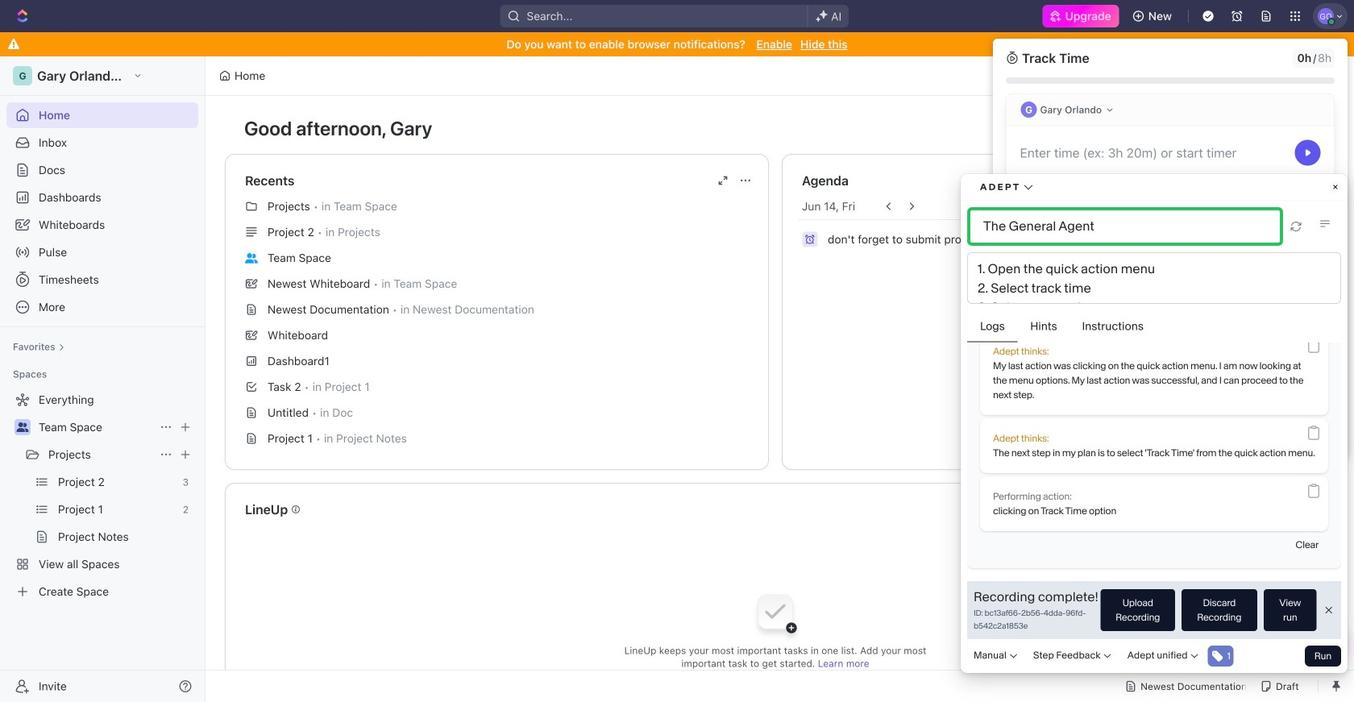 Task type: vqa. For each thing, say whether or not it's contained in the screenshot.
'USER GROUP' image
yes



Task type: describe. For each thing, give the bounding box(es) containing it.
tree inside sidebar navigation
[[6, 387, 198, 605]]

user group image
[[245, 253, 258, 263]]

user group image
[[17, 422, 29, 432]]

sidebar navigation
[[0, 56, 209, 702]]



Task type: locate. For each thing, give the bounding box(es) containing it.
gary orlando's workspace, , element
[[13, 66, 32, 85]]

Enter time (ex: 3h 20m) or start timer text field
[[1020, 144, 1295, 161]]

tree
[[6, 387, 198, 605]]

gary orlando, , element
[[1021, 102, 1037, 118]]



